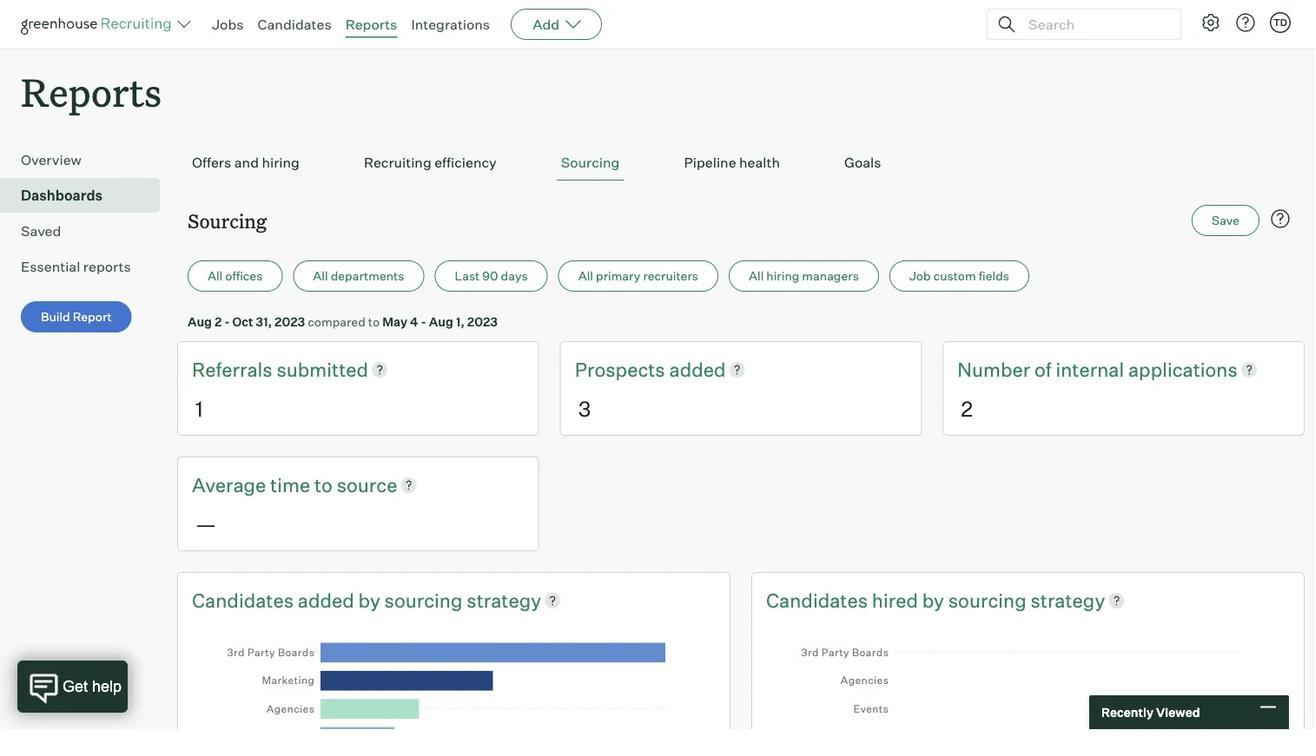 Task type: vqa. For each thing, say whether or not it's contained in the screenshot.
health
yes



Task type: describe. For each thing, give the bounding box(es) containing it.
referrals
[[192, 358, 277, 382]]

of link
[[1035, 356, 1056, 383]]

td button
[[1267, 9, 1295, 36]]

all for all offices
[[208, 269, 223, 284]]

hired
[[872, 588, 918, 612]]

sourcing inside button
[[561, 154, 620, 171]]

efficiency
[[435, 154, 497, 171]]

saved
[[21, 223, 61, 240]]

recruiters
[[643, 269, 699, 284]]

offers and hiring
[[192, 154, 300, 171]]

submitted link
[[277, 356, 368, 383]]

candidates link for candidates added by sourcing
[[192, 587, 298, 614]]

hiring inside tab list
[[262, 154, 300, 171]]

greenhouse recruiting image
[[21, 14, 177, 35]]

dashboards
[[21, 187, 103, 204]]

1 horizontal spatial to
[[368, 314, 380, 329]]

candidates link for candidates hired by sourcing
[[766, 587, 872, 614]]

pipeline health button
[[680, 145, 785, 181]]

sourcing link for candidates added by sourcing
[[385, 587, 467, 614]]

sourcing button
[[557, 145, 624, 181]]

dashboards link
[[21, 185, 153, 206]]

reports
[[83, 258, 131, 276]]

essential reports link
[[21, 256, 153, 277]]

1 2023 from the left
[[275, 314, 305, 329]]

all departments
[[313, 269, 404, 284]]

candidates for candidates hired by sourcing
[[766, 588, 868, 612]]

time link
[[270, 472, 314, 499]]

Search text field
[[1024, 12, 1165, 37]]

0 vertical spatial 2
[[215, 314, 222, 329]]

applications link
[[1129, 356, 1238, 383]]

viewed
[[1156, 706, 1200, 721]]

all primary recruiters button
[[558, 261, 719, 292]]

hired link
[[872, 587, 922, 614]]

recently
[[1102, 706, 1154, 721]]

and
[[234, 154, 259, 171]]

by link for hired
[[922, 587, 949, 614]]

last
[[455, 269, 480, 284]]

0 horizontal spatial sourcing
[[188, 208, 267, 233]]

configure image
[[1201, 12, 1222, 33]]

internal link
[[1056, 356, 1129, 383]]

integrations
[[411, 16, 490, 33]]

strategy link for candidates hired by sourcing
[[1031, 587, 1105, 614]]

applications
[[1129, 358, 1238, 382]]

31,
[[256, 314, 272, 329]]

essential
[[21, 258, 80, 276]]

1 vertical spatial added
[[298, 588, 354, 612]]

0 horizontal spatial added link
[[298, 587, 358, 614]]

0 vertical spatial reports
[[345, 16, 397, 33]]

last 90 days button
[[435, 261, 548, 292]]

by for hired
[[922, 588, 944, 612]]

all for all departments
[[313, 269, 328, 284]]

90
[[482, 269, 498, 284]]

overview link
[[21, 150, 153, 170]]

number link
[[958, 356, 1035, 383]]

all departments button
[[293, 261, 424, 292]]

prospects
[[575, 358, 669, 382]]

submitted
[[277, 358, 368, 382]]

all for all primary recruiters
[[578, 269, 593, 284]]

—
[[195, 511, 216, 537]]

to link
[[314, 472, 337, 499]]

all for all hiring managers
[[749, 269, 764, 284]]

faq image
[[1270, 209, 1291, 230]]

strategy link for candidates added by sourcing
[[467, 587, 541, 614]]

sourcing for candidates added by sourcing
[[385, 588, 463, 612]]

1 horizontal spatial 2
[[961, 396, 973, 422]]

by for added
[[358, 588, 380, 612]]

integrations link
[[411, 16, 490, 33]]

source link
[[337, 472, 397, 499]]

build report button
[[21, 302, 132, 333]]

saved link
[[21, 221, 153, 242]]

all hiring managers
[[749, 269, 859, 284]]

by link for added
[[358, 587, 385, 614]]

0 vertical spatial added
[[669, 358, 726, 382]]

offers
[[192, 154, 231, 171]]

custom
[[934, 269, 976, 284]]

build
[[41, 309, 70, 325]]

candidates for candidates added by sourcing
[[192, 588, 294, 612]]

candidates hired by sourcing
[[766, 588, 1031, 612]]

tab list containing offers and hiring
[[188, 145, 1295, 181]]

pipeline health
[[684, 154, 780, 171]]

td button
[[1270, 12, 1291, 33]]



Task type: locate. For each thing, give the bounding box(es) containing it.
0 vertical spatial sourcing
[[561, 154, 620, 171]]

0 horizontal spatial by link
[[358, 587, 385, 614]]

0 horizontal spatial strategy
[[467, 588, 541, 612]]

candidates right jobs link
[[258, 16, 332, 33]]

by link
[[358, 587, 385, 614], [922, 587, 949, 614]]

0 horizontal spatial by
[[358, 588, 380, 612]]

1 vertical spatial to
[[314, 473, 333, 497]]

1 horizontal spatial sourcing link
[[949, 587, 1031, 614]]

1 horizontal spatial sourcing
[[561, 154, 620, 171]]

all offices button
[[188, 261, 283, 292]]

may
[[382, 314, 408, 329]]

1 horizontal spatial -
[[421, 314, 427, 329]]

1 horizontal spatial sourcing
[[949, 588, 1027, 612]]

fields
[[979, 269, 1010, 284]]

of
[[1035, 358, 1052, 382]]

aug 2 - oct 31, 2023 compared to may 4 - aug 1, 2023
[[188, 314, 498, 329]]

xychart image
[[216, 630, 692, 731], [791, 630, 1266, 731]]

candidates for candidates
[[258, 16, 332, 33]]

sourcing for candidates hired by sourcing
[[949, 588, 1027, 612]]

all left primary
[[578, 269, 593, 284]]

all inside 'button'
[[578, 269, 593, 284]]

0 horizontal spatial added
[[298, 588, 354, 612]]

aug
[[188, 314, 212, 329], [429, 314, 453, 329]]

jobs
[[212, 16, 244, 33]]

sourcing
[[561, 154, 620, 171], [188, 208, 267, 233]]

compared
[[308, 314, 366, 329]]

strategy for candidates hired by sourcing
[[1031, 588, 1105, 612]]

1
[[195, 396, 203, 422]]

xychart image for candidates added by sourcing
[[216, 630, 692, 731]]

0 horizontal spatial hiring
[[262, 154, 300, 171]]

1 horizontal spatial by link
[[922, 587, 949, 614]]

recruiting
[[364, 154, 432, 171]]

departments
[[331, 269, 404, 284]]

job custom fields
[[910, 269, 1010, 284]]

1 vertical spatial reports
[[21, 66, 162, 117]]

2 strategy from the left
[[1031, 588, 1105, 612]]

0 horizontal spatial -
[[224, 314, 230, 329]]

candidates link
[[258, 16, 332, 33], [192, 587, 298, 614], [766, 587, 872, 614]]

0 horizontal spatial sourcing
[[385, 588, 463, 612]]

job custom fields button
[[890, 261, 1030, 292]]

to left the may
[[368, 314, 380, 329]]

0 vertical spatial to
[[368, 314, 380, 329]]

all offices
[[208, 269, 263, 284]]

1 horizontal spatial 2023
[[467, 314, 498, 329]]

2
[[215, 314, 222, 329], [961, 396, 973, 422]]

2023 right 1,
[[467, 314, 498, 329]]

0 vertical spatial added link
[[669, 356, 726, 383]]

-
[[224, 314, 230, 329], [421, 314, 427, 329]]

strategy
[[467, 588, 541, 612], [1031, 588, 1105, 612]]

add button
[[511, 9, 602, 40]]

xychart image for candidates hired by sourcing
[[791, 630, 1266, 731]]

offices
[[225, 269, 263, 284]]

recently viewed
[[1102, 706, 1200, 721]]

td
[[1274, 17, 1288, 28]]

2 all from the left
[[313, 269, 328, 284]]

aug left oct
[[188, 314, 212, 329]]

average time to
[[192, 473, 337, 497]]

3
[[578, 396, 591, 422]]

by
[[358, 588, 380, 612], [922, 588, 944, 612]]

1 horizontal spatial strategy
[[1031, 588, 1105, 612]]

2 left oct
[[215, 314, 222, 329]]

1 aug from the left
[[188, 314, 212, 329]]

2023 right 31,
[[275, 314, 305, 329]]

strategy for candidates added by sourcing
[[467, 588, 541, 612]]

to right 'time'
[[314, 473, 333, 497]]

all left offices
[[208, 269, 223, 284]]

aug left 1,
[[429, 314, 453, 329]]

2 sourcing link from the left
[[949, 587, 1031, 614]]

1 strategy from the left
[[467, 588, 541, 612]]

2 strategy link from the left
[[1031, 587, 1105, 614]]

1 horizontal spatial strategy link
[[1031, 587, 1105, 614]]

1 vertical spatial sourcing
[[188, 208, 267, 233]]

2 by from the left
[[922, 588, 944, 612]]

time
[[270, 473, 310, 497]]

4 all from the left
[[749, 269, 764, 284]]

recruiting efficiency button
[[360, 145, 501, 181]]

hiring left 'managers'
[[767, 269, 800, 284]]

1 vertical spatial added link
[[298, 587, 358, 614]]

1 vertical spatial 2
[[961, 396, 973, 422]]

all hiring managers button
[[729, 261, 879, 292]]

added
[[669, 358, 726, 382], [298, 588, 354, 612]]

sourcing
[[385, 588, 463, 612], [949, 588, 1027, 612]]

1 horizontal spatial by
[[922, 588, 944, 612]]

oct
[[232, 314, 253, 329]]

save button
[[1192, 205, 1260, 236]]

to
[[368, 314, 380, 329], [314, 473, 333, 497]]

report
[[73, 309, 112, 325]]

0 horizontal spatial to
[[314, 473, 333, 497]]

1 by link from the left
[[358, 587, 385, 614]]

all primary recruiters
[[578, 269, 699, 284]]

all inside all offices button
[[208, 269, 223, 284]]

0 horizontal spatial strategy link
[[467, 587, 541, 614]]

0 horizontal spatial 2023
[[275, 314, 305, 329]]

0 vertical spatial hiring
[[262, 154, 300, 171]]

all inside all hiring managers button
[[749, 269, 764, 284]]

build report
[[41, 309, 112, 325]]

2 by link from the left
[[922, 587, 949, 614]]

health
[[739, 154, 780, 171]]

last 90 days
[[455, 269, 528, 284]]

1 horizontal spatial added link
[[669, 356, 726, 383]]

1 horizontal spatial reports
[[345, 16, 397, 33]]

1 horizontal spatial added
[[669, 358, 726, 382]]

1 vertical spatial hiring
[[767, 269, 800, 284]]

save
[[1212, 213, 1240, 228]]

- left oct
[[224, 314, 230, 329]]

4
[[410, 314, 418, 329]]

hiring right and
[[262, 154, 300, 171]]

candidates down —
[[192, 588, 294, 612]]

0 horizontal spatial xychart image
[[216, 630, 692, 731]]

2 sourcing from the left
[[949, 588, 1027, 612]]

1 strategy link from the left
[[467, 587, 541, 614]]

reports down greenhouse recruiting "image"
[[21, 66, 162, 117]]

tab list
[[188, 145, 1295, 181]]

1 horizontal spatial hiring
[[767, 269, 800, 284]]

add
[[533, 16, 560, 33]]

1 horizontal spatial xychart image
[[791, 630, 1266, 731]]

managers
[[802, 269, 859, 284]]

2 - from the left
[[421, 314, 427, 329]]

1 by from the left
[[358, 588, 380, 612]]

average
[[192, 473, 266, 497]]

overview
[[21, 151, 82, 169]]

number
[[958, 358, 1031, 382]]

1 horizontal spatial aug
[[429, 314, 453, 329]]

sourcing link
[[385, 587, 467, 614], [949, 587, 1031, 614]]

reports
[[345, 16, 397, 33], [21, 66, 162, 117]]

all inside all departments button
[[313, 269, 328, 284]]

1,
[[456, 314, 465, 329]]

pipeline
[[684, 154, 736, 171]]

2023
[[275, 314, 305, 329], [467, 314, 498, 329]]

0 horizontal spatial reports
[[21, 66, 162, 117]]

jobs link
[[212, 16, 244, 33]]

offers and hiring button
[[188, 145, 304, 181]]

sourcing link for candidates hired by sourcing
[[949, 587, 1031, 614]]

1 sourcing from the left
[[385, 588, 463, 612]]

reports link
[[345, 16, 397, 33]]

0 horizontal spatial sourcing link
[[385, 587, 467, 614]]

0 horizontal spatial aug
[[188, 314, 212, 329]]

2 aug from the left
[[429, 314, 453, 329]]

job
[[910, 269, 931, 284]]

referrals link
[[192, 356, 277, 383]]

number of internal
[[958, 358, 1129, 382]]

- right 4
[[421, 314, 427, 329]]

recruiting efficiency
[[364, 154, 497, 171]]

1 sourcing link from the left
[[385, 587, 467, 614]]

all left 'managers'
[[749, 269, 764, 284]]

2 2023 from the left
[[467, 314, 498, 329]]

average link
[[192, 472, 270, 499]]

internal
[[1056, 358, 1124, 382]]

candidates added by sourcing
[[192, 588, 467, 612]]

goals
[[844, 154, 881, 171]]

0 horizontal spatial 2
[[215, 314, 222, 329]]

candidates left hired
[[766, 588, 868, 612]]

reports left the "integrations"
[[345, 16, 397, 33]]

source
[[337, 473, 397, 497]]

2 down "number"
[[961, 396, 973, 422]]

1 all from the left
[[208, 269, 223, 284]]

1 - from the left
[[224, 314, 230, 329]]

days
[[501, 269, 528, 284]]

all left departments at the left top
[[313, 269, 328, 284]]

goals button
[[840, 145, 886, 181]]

2 xychart image from the left
[[791, 630, 1266, 731]]

essential reports
[[21, 258, 131, 276]]

1 xychart image from the left
[[216, 630, 692, 731]]

strategy link
[[467, 587, 541, 614], [1031, 587, 1105, 614]]

3 all from the left
[[578, 269, 593, 284]]



